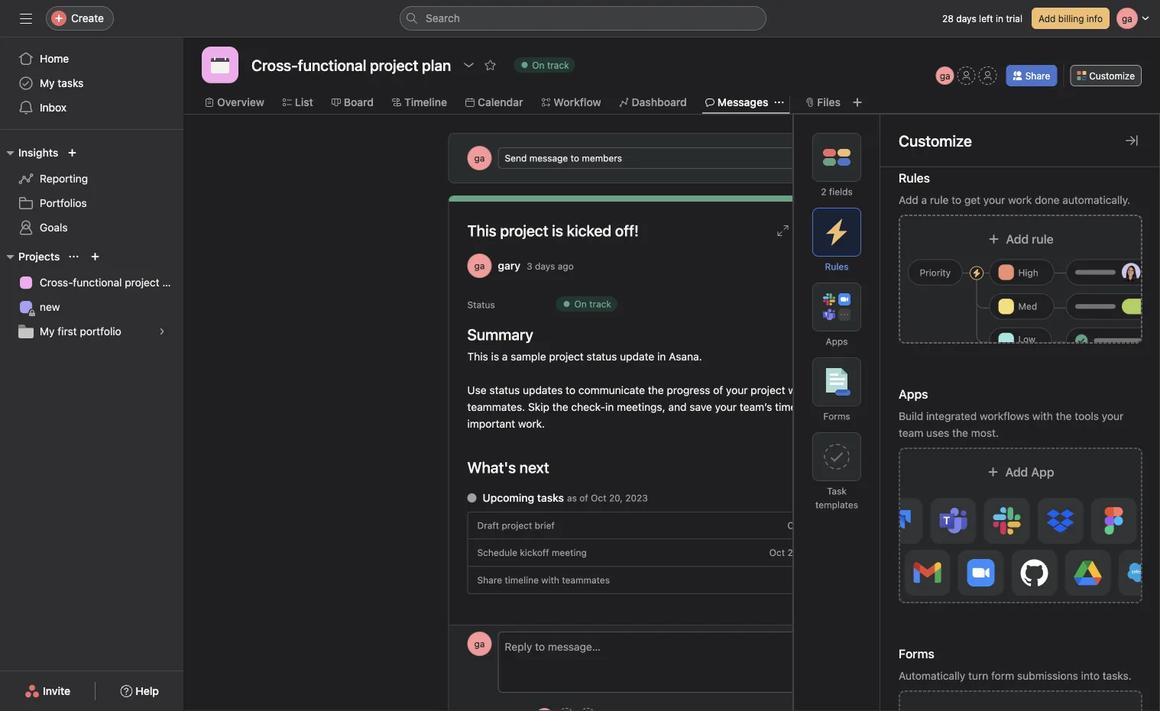 Task type: locate. For each thing, give the bounding box(es) containing it.
1 vertical spatial rule
[[1032, 232, 1054, 247]]

on
[[532, 60, 545, 70], [575, 299, 587, 310]]

is down summary
[[491, 351, 499, 363]]

your
[[984, 194, 1006, 206], [726, 384, 748, 397], [812, 384, 834, 397], [715, 401, 737, 414], [1102, 410, 1124, 423]]

my inside my first portfolio link
[[40, 325, 55, 338]]

teammates.
[[468, 401, 525, 414]]

0 vertical spatial in
[[996, 13, 1004, 24]]

days right 28
[[957, 13, 977, 24]]

oct for oct 23
[[770, 548, 785, 559]]

insights button
[[0, 144, 58, 162]]

in inside "use status updates to communicate the progress of your project with your teammates. skip the check-in meetings, and save your team's time for more important work."
[[606, 401, 614, 414]]

apps up the more
[[826, 336, 848, 347]]

1 this from the top
[[468, 222, 497, 240]]

of
[[713, 384, 723, 397], [580, 493, 589, 504]]

sample
[[511, 351, 546, 363]]

share timeline with teammates
[[477, 575, 610, 586]]

tasks
[[58, 77, 84, 89]]

my for my first portfolio
[[40, 325, 55, 338]]

0 horizontal spatial share
[[477, 575, 502, 586]]

send message to members
[[505, 153, 622, 164]]

0 vertical spatial rule
[[930, 194, 949, 206]]

update
[[620, 351, 655, 363]]

add inside button
[[1006, 465, 1029, 480]]

1 horizontal spatial on
[[575, 299, 587, 310]]

add left the app
[[1006, 465, 1029, 480]]

search
[[426, 12, 460, 24]]

add left 'billing'
[[1039, 13, 1056, 24]]

most.
[[972, 427, 999, 440]]

home
[[40, 52, 69, 65]]

days inside gary 3 days ago
[[535, 261, 555, 272]]

your right save
[[715, 401, 737, 414]]

1 my from the top
[[40, 77, 55, 89]]

1 horizontal spatial days
[[957, 13, 977, 24]]

dashboard link
[[620, 94, 687, 111]]

draft project brief
[[477, 521, 555, 531]]

with inside build integrated workflows with the tools your team uses the most.
[[1033, 410, 1053, 423]]

the down integrated
[[953, 427, 969, 440]]

rules
[[899, 171, 930, 185], [825, 261, 849, 272]]

add left get
[[899, 194, 919, 206]]

of inside upcoming tasks as of oct 20, 2023
[[580, 493, 589, 504]]

portfolio
[[80, 325, 121, 338]]

0 vertical spatial to
[[571, 153, 580, 164]]

0 horizontal spatial of
[[580, 493, 589, 504]]

days
[[957, 13, 977, 24], [535, 261, 555, 272]]

my left 'tasks'
[[40, 77, 55, 89]]

0 horizontal spatial in
[[606, 401, 614, 414]]

templates
[[816, 500, 859, 511]]

projects
[[18, 250, 60, 263]]

customize up get
[[899, 132, 972, 149]]

oct left 23
[[770, 548, 785, 559]]

my tasks
[[40, 77, 84, 89]]

status
[[587, 351, 617, 363], [490, 384, 520, 397]]

1 vertical spatial my
[[40, 325, 55, 338]]

2
[[821, 187, 827, 197]]

0 horizontal spatial with
[[542, 575, 560, 586]]

1 horizontal spatial of
[[713, 384, 723, 397]]

1 vertical spatial status
[[490, 384, 520, 397]]

portfolios
[[40, 197, 87, 209]]

to right 'message'
[[571, 153, 580, 164]]

of right as
[[580, 493, 589, 504]]

on track up workflow link
[[532, 60, 569, 70]]

list
[[295, 96, 313, 109]]

use
[[468, 384, 487, 397]]

project left the plan
[[125, 276, 160, 289]]

1 vertical spatial forms
[[899, 647, 935, 662]]

0 vertical spatial ga button
[[936, 67, 955, 85]]

0 vertical spatial track
[[547, 60, 569, 70]]

a left get
[[922, 194, 928, 206]]

overview
[[217, 96, 264, 109]]

0 vertical spatial rules
[[899, 171, 930, 185]]

add up high
[[1006, 232, 1029, 247]]

close details image
[[1126, 135, 1138, 147]]

1 horizontal spatial rule
[[1032, 232, 1054, 247]]

2 my from the top
[[40, 325, 55, 338]]

0 horizontal spatial customize
[[899, 132, 972, 149]]

your up team's
[[726, 384, 748, 397]]

1 horizontal spatial share
[[1026, 70, 1051, 81]]

this
[[468, 222, 497, 240], [468, 351, 488, 363]]

status up communicate
[[587, 351, 617, 363]]

2 horizontal spatial in
[[996, 13, 1004, 24]]

2 this from the top
[[468, 351, 488, 363]]

is left kicked
[[552, 222, 563, 240]]

track up workflow link
[[547, 60, 569, 70]]

0 horizontal spatial is
[[491, 351, 499, 363]]

1 vertical spatial days
[[535, 261, 555, 272]]

project inside "use status updates to communicate the progress of your project with your teammates. skip the check-in meetings, and save your team's time for more important work."
[[751, 384, 786, 397]]

in right the left
[[996, 13, 1004, 24]]

0 horizontal spatial a
[[502, 351, 508, 363]]

None text field
[[248, 51, 455, 79]]

the up meetings,
[[648, 384, 664, 397]]

oct left '24' at the right bottom of the page
[[794, 575, 809, 586]]

1 horizontal spatial customize
[[1090, 70, 1135, 81]]

0 horizontal spatial days
[[535, 261, 555, 272]]

0 vertical spatial this
[[468, 222, 497, 240]]

this for this is a sample project status update in asana.
[[468, 351, 488, 363]]

new image
[[68, 148, 77, 158]]

0 horizontal spatial rule
[[930, 194, 949, 206]]

to inside 'button'
[[571, 153, 580, 164]]

project up 3
[[500, 222, 549, 240]]

full screen image
[[777, 225, 789, 237]]

1 vertical spatial with
[[1033, 410, 1053, 423]]

apps up "build"
[[899, 387, 929, 402]]

add billing info
[[1039, 13, 1103, 24]]

project left brief
[[502, 521, 532, 531]]

med
[[1019, 301, 1038, 312]]

on track up this is a sample project status update in asana.
[[575, 299, 612, 310]]

my first portfolio
[[40, 325, 121, 338]]

0 vertical spatial forms
[[824, 411, 851, 422]]

1 vertical spatial customize
[[899, 132, 972, 149]]

0 vertical spatial share
[[1026, 70, 1051, 81]]

tab actions image
[[775, 98, 784, 107]]

save
[[690, 401, 712, 414]]

copy link image
[[832, 225, 844, 237]]

track up this is a sample project status update in asana.
[[590, 299, 612, 310]]

new link
[[9, 295, 174, 320]]

search list box
[[400, 6, 767, 31]]

0 vertical spatial customize
[[1090, 70, 1135, 81]]

this project is kicked off!
[[468, 222, 639, 240]]

my inside "my tasks" link
[[40, 77, 55, 89]]

updates
[[523, 384, 563, 397]]

what's next
[[468, 459, 550, 477]]

with inside "use status updates to communicate the progress of your project with your teammates. skip the check-in meetings, and save your team's time for more important work."
[[789, 384, 809, 397]]

1 vertical spatial apps
[[899, 387, 929, 402]]

your right tools
[[1102, 410, 1124, 423]]

customize inside 'dropdown button'
[[1090, 70, 1135, 81]]

my for my tasks
[[40, 77, 55, 89]]

0 horizontal spatial on track
[[532, 60, 569, 70]]

0 horizontal spatial ga button
[[468, 632, 492, 657]]

0 horizontal spatial rules
[[825, 261, 849, 272]]

build
[[899, 410, 924, 423]]

oct
[[591, 493, 607, 504], [788, 521, 803, 531], [770, 548, 785, 559], [794, 575, 809, 586]]

status up teammates.
[[490, 384, 520, 397]]

rule left get
[[930, 194, 949, 206]]

2 vertical spatial to
[[566, 384, 576, 397]]

add inside button
[[1039, 13, 1056, 24]]

days right 3
[[535, 261, 555, 272]]

0 vertical spatial with
[[789, 384, 809, 397]]

1 vertical spatial this
[[468, 351, 488, 363]]

share button
[[1007, 65, 1058, 86]]

oct left 20,
[[591, 493, 607, 504]]

of right progress
[[713, 384, 723, 397]]

workflow
[[554, 96, 601, 109]]

for
[[800, 401, 814, 414]]

with up for
[[789, 384, 809, 397]]

left
[[979, 13, 994, 24]]

0 vertical spatial on
[[532, 60, 545, 70]]

oct left 20 on the bottom right of the page
[[788, 521, 803, 531]]

0 horizontal spatial on
[[532, 60, 545, 70]]

add
[[1039, 13, 1056, 24], [899, 194, 919, 206], [1006, 232, 1029, 247], [1006, 465, 1029, 480]]

1 vertical spatial share
[[477, 575, 502, 586]]

on track inside popup button
[[532, 60, 569, 70]]

forms up automatically
[[899, 647, 935, 662]]

gary
[[498, 260, 521, 272]]

customize down info
[[1090, 70, 1135, 81]]

to inside "use status updates to communicate the progress of your project with your teammates. skip the check-in meetings, and save your team's time for more important work."
[[566, 384, 576, 397]]

1 horizontal spatial ga button
[[936, 67, 955, 85]]

add a rule to get your work done automatically.
[[899, 194, 1131, 206]]

with right timeline at bottom
[[542, 575, 560, 586]]

2 vertical spatial in
[[606, 401, 614, 414]]

inbox
[[40, 101, 67, 114]]

0 vertical spatial of
[[713, 384, 723, 397]]

your inside build integrated workflows with the tools your team uses the most.
[[1102, 410, 1124, 423]]

0 horizontal spatial status
[[490, 384, 520, 397]]

to for use status updates to communicate the progress of your project with your teammates. skip the check-in meetings, and save your team's time for more important work.
[[566, 384, 576, 397]]

share inside button
[[1026, 70, 1051, 81]]

time
[[775, 401, 797, 414]]

hide sidebar image
[[20, 12, 32, 24]]

status inside "use status updates to communicate the progress of your project with your teammates. skip the check-in meetings, and save your team's time for more important work."
[[490, 384, 520, 397]]

0 vertical spatial my
[[40, 77, 55, 89]]

automatically turn form submissions into tasks.
[[899, 670, 1132, 683]]

1 vertical spatial to
[[952, 194, 962, 206]]

0 horizontal spatial track
[[547, 60, 569, 70]]

a down summary
[[502, 351, 508, 363]]

0 vertical spatial is
[[552, 222, 563, 240]]

1 horizontal spatial with
[[789, 384, 809, 397]]

to left get
[[952, 194, 962, 206]]

1 horizontal spatial forms
[[899, 647, 935, 662]]

show options, current sort, top image
[[69, 252, 78, 261]]

oct inside upcoming tasks as of oct 20, 2023
[[591, 493, 607, 504]]

1 vertical spatial on
[[575, 299, 587, 310]]

kickoff
[[520, 548, 549, 559]]

share for share timeline with teammates
[[477, 575, 502, 586]]

meetings,
[[617, 401, 666, 414]]

your up the more
[[812, 384, 834, 397]]

1 horizontal spatial is
[[552, 222, 563, 240]]

0 vertical spatial on track
[[532, 60, 569, 70]]

2 vertical spatial with
[[542, 575, 560, 586]]

forms right for
[[824, 411, 851, 422]]

0 vertical spatial apps
[[826, 336, 848, 347]]

task
[[827, 486, 847, 497]]

communicate
[[579, 384, 645, 397]]

oct for oct 20
[[788, 521, 803, 531]]

create button
[[46, 6, 114, 31]]

with right workflows
[[1033, 410, 1053, 423]]

1 horizontal spatial track
[[590, 299, 612, 310]]

cross-
[[40, 276, 73, 289]]

overview link
[[205, 94, 264, 111]]

create
[[71, 12, 104, 24]]

on up this is a sample project status update in asana.
[[575, 299, 587, 310]]

show options image
[[463, 59, 475, 71]]

1 vertical spatial of
[[580, 493, 589, 504]]

my left first
[[40, 325, 55, 338]]

project up team's
[[751, 384, 786, 397]]

in left asana.
[[658, 351, 666, 363]]

1 vertical spatial in
[[658, 351, 666, 363]]

projects element
[[0, 243, 183, 347]]

0 vertical spatial a
[[922, 194, 928, 206]]

1 horizontal spatial apps
[[899, 387, 929, 402]]

track
[[547, 60, 569, 70], [590, 299, 612, 310]]

1 vertical spatial rules
[[825, 261, 849, 272]]

message
[[530, 153, 568, 164]]

with
[[789, 384, 809, 397], [1033, 410, 1053, 423], [542, 575, 560, 586]]

1 horizontal spatial on track
[[575, 299, 612, 310]]

2 horizontal spatial with
[[1033, 410, 1053, 423]]

to up check-
[[566, 384, 576, 397]]

ga
[[940, 70, 951, 81], [474, 153, 485, 164], [474, 261, 485, 271], [474, 639, 485, 650]]

share down add billing info button
[[1026, 70, 1051, 81]]

0 horizontal spatial apps
[[826, 336, 848, 347]]

0 vertical spatial days
[[957, 13, 977, 24]]

in down communicate
[[606, 401, 614, 414]]

brief
[[535, 521, 555, 531]]

this is a sample project status update in asana.
[[468, 351, 702, 363]]

1 vertical spatial track
[[590, 299, 612, 310]]

share
[[1026, 70, 1051, 81], [477, 575, 502, 586]]

1 vertical spatial is
[[491, 351, 499, 363]]

rule up high
[[1032, 232, 1054, 247]]

on right add to starred image
[[532, 60, 545, 70]]

global element
[[0, 37, 183, 129]]

the
[[648, 384, 664, 397], [553, 401, 569, 414], [1056, 410, 1072, 423], [953, 427, 969, 440]]

0 vertical spatial status
[[587, 351, 617, 363]]

23
[[788, 548, 799, 559]]

more
[[816, 401, 842, 414]]

share down "schedule"
[[477, 575, 502, 586]]



Task type: describe. For each thing, give the bounding box(es) containing it.
add for add billing info
[[1039, 13, 1056, 24]]

invite
[[43, 685, 70, 698]]

search button
[[400, 6, 767, 31]]

trial
[[1006, 13, 1023, 24]]

inbox link
[[9, 96, 174, 120]]

reporting
[[40, 172, 88, 185]]

upcoming tasks as of oct 20, 2023
[[483, 492, 648, 505]]

add for add app
[[1006, 465, 1029, 480]]

cross-functional project plan
[[40, 276, 183, 289]]

info
[[1087, 13, 1103, 24]]

team
[[899, 427, 924, 440]]

add billing info button
[[1032, 8, 1110, 29]]

progress
[[667, 384, 711, 397]]

kicked
[[567, 222, 612, 240]]

board
[[344, 96, 374, 109]]

uses
[[927, 427, 950, 440]]

timeline link
[[392, 94, 447, 111]]

check-
[[571, 401, 606, 414]]

draft
[[477, 521, 499, 531]]

workflows
[[980, 410, 1030, 423]]

0 likes. click to like this task image
[[805, 225, 817, 237]]

ago
[[558, 261, 574, 272]]

files
[[818, 96, 841, 109]]

off!
[[615, 222, 639, 240]]

home link
[[9, 47, 174, 71]]

3
[[527, 261, 533, 272]]

0 horizontal spatial forms
[[824, 411, 851, 422]]

track inside popup button
[[547, 60, 569, 70]]

on inside popup button
[[532, 60, 545, 70]]

customize button
[[1071, 65, 1142, 86]]

2 fields
[[821, 187, 853, 197]]

1 vertical spatial on track
[[575, 299, 612, 310]]

the right skip
[[553, 401, 569, 414]]

share for share
[[1026, 70, 1051, 81]]

1 vertical spatial a
[[502, 351, 508, 363]]

add tab image
[[852, 96, 864, 109]]

list link
[[283, 94, 313, 111]]

skip
[[528, 401, 550, 414]]

work.
[[518, 418, 545, 430]]

summary
[[468, 326, 534, 344]]

dashboard
[[632, 96, 687, 109]]

members
[[582, 153, 622, 164]]

your right get
[[984, 194, 1006, 206]]

send
[[505, 153, 527, 164]]

task templates
[[816, 486, 859, 511]]

on track button
[[507, 54, 582, 76]]

automatically
[[899, 670, 966, 683]]

28
[[943, 13, 954, 24]]

use status updates to communicate the progress of your project with your teammates. skip the check-in meetings, and save your team's time for more important work.
[[468, 384, 845, 430]]

my first portfolio link
[[9, 320, 174, 344]]

oct for oct 24
[[794, 575, 809, 586]]

oct 24
[[794, 575, 823, 586]]

files link
[[805, 94, 841, 111]]

oct 23
[[770, 548, 799, 559]]

20
[[806, 521, 817, 531]]

project right sample
[[549, 351, 584, 363]]

low
[[1019, 334, 1036, 345]]

priority
[[920, 268, 951, 278]]

gary 3 days ago
[[498, 260, 574, 272]]

new project or portfolio image
[[91, 252, 100, 261]]

insights element
[[0, 139, 183, 243]]

build integrated workflows with the tools your team uses the most.
[[899, 410, 1124, 440]]

reporting link
[[9, 167, 174, 191]]

timeline
[[505, 575, 539, 586]]

calendar image
[[211, 56, 229, 74]]

cross-functional project plan link
[[9, 271, 183, 295]]

into
[[1082, 670, 1100, 683]]

schedule
[[477, 548, 518, 559]]

add for add rule
[[1006, 232, 1029, 247]]

and
[[669, 401, 687, 414]]

the left tools
[[1056, 410, 1072, 423]]

2023
[[626, 493, 648, 504]]

1 horizontal spatial in
[[658, 351, 666, 363]]

schedule kickoff meeting
[[477, 548, 587, 559]]

1 horizontal spatial status
[[587, 351, 617, 363]]

24
[[812, 575, 823, 586]]

20,
[[609, 493, 623, 504]]

timeline
[[404, 96, 447, 109]]

messages
[[718, 96, 769, 109]]

as
[[567, 493, 577, 504]]

billing
[[1059, 13, 1085, 24]]

app
[[1032, 465, 1055, 480]]

add rule
[[1006, 232, 1054, 247]]

goals link
[[9, 216, 174, 240]]

1 vertical spatial ga button
[[468, 632, 492, 657]]

teammates
[[562, 575, 610, 586]]

1 horizontal spatial rules
[[899, 171, 930, 185]]

tasks.
[[1103, 670, 1132, 683]]

high
[[1019, 268, 1039, 278]]

add to starred image
[[484, 59, 496, 71]]

my tasks link
[[9, 71, 174, 96]]

add for add a rule to get your work done automatically.
[[899, 194, 919, 206]]

done
[[1035, 194, 1060, 206]]

form
[[992, 670, 1015, 683]]

1 horizontal spatial a
[[922, 194, 928, 206]]

of inside "use status updates to communicate the progress of your project with your teammates. skip the check-in meetings, and save your team's time for more important work."
[[713, 384, 723, 397]]

to for add a rule to get your work done automatically.
[[952, 194, 962, 206]]

meeting
[[552, 548, 587, 559]]

automatically.
[[1063, 194, 1131, 206]]

calendar
[[478, 96, 523, 109]]

help
[[136, 685, 159, 698]]

see details, my first portfolio image
[[158, 327, 167, 336]]

this for this project is kicked off!
[[468, 222, 497, 240]]

invite button
[[15, 678, 80, 706]]

plan
[[162, 276, 183, 289]]

oct 20
[[788, 521, 817, 531]]

projects button
[[0, 248, 60, 266]]

insights
[[18, 146, 58, 159]]

turn
[[969, 670, 989, 683]]



Task type: vqa. For each thing, say whether or not it's contained in the screenshot.
the section,
no



